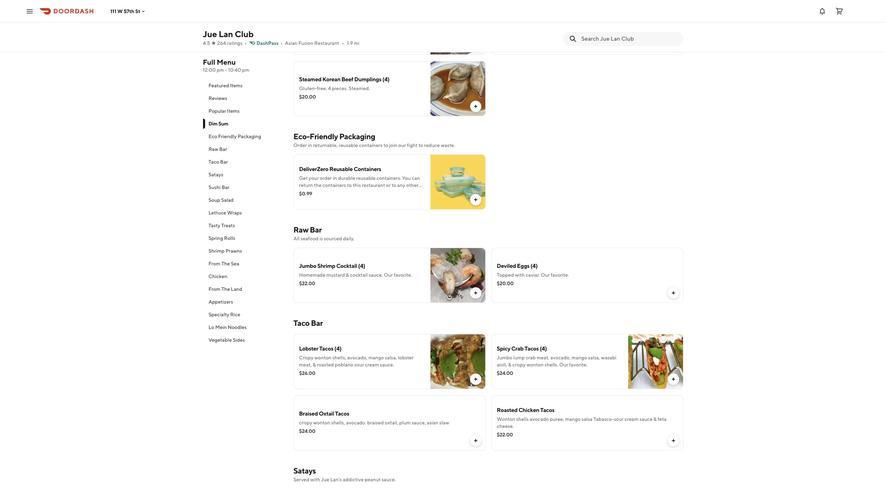 Task type: locate. For each thing, give the bounding box(es) containing it.
friendly down sum on the left of the page
[[218, 134, 237, 139]]

bar for raw bar button
[[220, 147, 227, 152]]

1 vertical spatial taco
[[294, 319, 310, 328]]

0 horizontal spatial our
[[384, 273, 393, 278]]

bar for taco bar button
[[220, 159, 228, 165]]

jumbo
[[299, 263, 317, 270], [497, 355, 513, 361]]

asian
[[427, 421, 439, 426]]

aioli,
[[497, 363, 508, 368]]

0 vertical spatial chicken
[[209, 274, 227, 280]]

the left sea
[[222, 261, 230, 267]]

0 vertical spatial cream
[[365, 363, 379, 368]]

0 vertical spatial the
[[222, 261, 230, 267]]

tacos up avocado
[[541, 407, 555, 414]]

$22.00 inside roasted chicken tacos wonton shells avocado puree, mango salsa tabasco-sour cream sauce & feta cheese. $22.00
[[497, 433, 513, 438]]

• down club
[[245, 40, 247, 46]]

jue for jue lan club
[[203, 29, 217, 39]]

0 horizontal spatial friendly
[[218, 134, 237, 139]]

daily.
[[343, 236, 355, 242]]

shrimp
[[209, 249, 225, 254], [318, 263, 336, 270]]

chicken
[[209, 274, 227, 280], [519, 407, 540, 414]]

packaging
[[340, 132, 376, 141], [238, 134, 261, 139]]

our right caviar.
[[541, 273, 550, 278]]

appetizers
[[209, 299, 233, 305]]

order
[[294, 143, 307, 148]]

1 vertical spatial the
[[222, 287, 230, 292]]

1 vertical spatial wonton
[[527, 363, 544, 368]]

mango left salsa
[[566, 417, 581, 423]]

shrimp inside button
[[209, 249, 225, 254]]

in
[[308, 143, 312, 148]]

1 horizontal spatial our
[[541, 273, 550, 278]]

2 vertical spatial add item to cart image
[[473, 377, 479, 383]]

meat, down crispy
[[299, 363, 312, 368]]

our right cocktail on the bottom left of the page
[[384, 273, 393, 278]]

join
[[390, 143, 398, 148]]

chicken inside roasted chicken tacos wonton shells avocado puree, mango salsa tabasco-sour cream sauce & feta cheese. $22.00
[[519, 407, 540, 414]]

0 vertical spatial jumbo
[[299, 263, 317, 270]]

sour left sauce
[[614, 417, 624, 423]]

meat, up shells.
[[537, 355, 550, 361]]

1.9
[[347, 40, 353, 46]]

1 horizontal spatial jue
[[497, 15, 506, 21]]

• left 1.9 at the top left of the page
[[342, 40, 344, 46]]

deviled eggs (4) topped with caviar. our favorite. $20.00
[[497, 263, 570, 287]]

wonton down oxtail
[[314, 421, 331, 426]]

spring rolls button
[[203, 232, 285, 245]]

2 pm from the left
[[242, 67, 250, 73]]

& inside jumbo shrimp cocktail (4) homemade mustard & cocktail sauce. our favorite. $22.00
[[346, 273, 349, 278]]

sushi
[[209, 185, 221, 190]]

2 salsa, from the left
[[589, 355, 601, 361]]

0 horizontal spatial meat,
[[299, 363, 312, 368]]

to left 'join' on the left
[[384, 143, 389, 148]]

1 horizontal spatial cream
[[625, 417, 639, 423]]

1 horizontal spatial friendly
[[310, 132, 338, 141]]

shrimp prawns
[[209, 249, 242, 254]]

tacos up "roasted"
[[319, 346, 334, 353]]

3 • from the left
[[342, 40, 344, 46]]

gluten-
[[299, 86, 317, 91]]

lan up 264
[[219, 29, 233, 39]]

1 to from the left
[[384, 143, 389, 148]]

2 avocado, from the left
[[551, 355, 571, 361]]

0 vertical spatial $22.00
[[299, 281, 315, 287]]

& down crispy
[[313, 363, 316, 368]]

lettuce wraps button
[[203, 207, 285, 219]]

items inside button
[[230, 83, 243, 89]]

4
[[328, 86, 331, 91]]

lan left "signature"
[[507, 15, 517, 21]]

• left asian
[[281, 40, 283, 46]]

shells, inside lobster tacos (4) crispy wonton shells, avocado, mango salsa, lobster meat, & roasted poblano sour cream sauce. $26.00
[[333, 355, 347, 361]]

mango left "wasabi"
[[572, 355, 588, 361]]

from down "shrimp prawns"
[[209, 261, 221, 267]]

$20.00
[[299, 94, 316, 100], [497, 281, 514, 287]]

avocado
[[530, 417, 549, 423]]

0 horizontal spatial chicken
[[209, 274, 227, 280]]

1 horizontal spatial chicken
[[519, 407, 540, 414]]

1 vertical spatial sour
[[614, 417, 624, 423]]

items right popular
[[227, 108, 240, 114]]

$22.00 down cheese.
[[497, 433, 513, 438]]

w
[[117, 8, 123, 14]]

from inside button
[[209, 287, 221, 292]]

the inside from the land button
[[222, 287, 230, 292]]

0 horizontal spatial dumplings
[[326, 15, 353, 21]]

packaging up raw bar button
[[238, 134, 261, 139]]

0 vertical spatial $24.00
[[497, 371, 514, 377]]

sushi bar button
[[203, 181, 285, 194]]

mango inside roasted chicken tacos wonton shells avocado puree, mango salsa tabasco-sour cream sauce & feta cheese. $22.00
[[566, 417, 581, 423]]

0 horizontal spatial salsa,
[[385, 355, 397, 361]]

sour inside roasted chicken tacos wonton shells avocado puree, mango salsa tabasco-sour cream sauce & feta cheese. $22.00
[[614, 417, 624, 423]]

steamed korean beef dumplings (4) image
[[431, 61, 486, 116]]

2 horizontal spatial our
[[560, 363, 569, 368]]

0 horizontal spatial crispy
[[299, 421, 313, 426]]

reduce
[[424, 143, 440, 148]]

wonton inside braised oxtail tacos crispy wonton shells, avocado. braised oxtail, plum sauce, asian slaw $24.00
[[314, 421, 331, 426]]

0 vertical spatial meat,
[[537, 355, 550, 361]]

tacos inside lobster tacos (4) crispy wonton shells, avocado, mango salsa, lobster meat, & roasted poblano sour cream sauce. $26.00
[[319, 346, 334, 353]]

raw inside button
[[209, 147, 219, 152]]

tacos up crab
[[525, 346, 539, 353]]

sour right poblano
[[355, 363, 364, 368]]

1 vertical spatial $22.00
[[497, 433, 513, 438]]

1 horizontal spatial shrimp
[[318, 263, 336, 270]]

1 horizontal spatial •
[[281, 40, 283, 46]]

raw bar all seafood is sourced daily.
[[294, 226, 355, 242]]

1 vertical spatial sauce.
[[380, 363, 394, 368]]

0 vertical spatial taco
[[209, 159, 219, 165]]

salsa, inside lobster tacos (4) crispy wonton shells, avocado, mango salsa, lobster meat, & roasted poblano sour cream sauce. $26.00
[[385, 355, 397, 361]]

raw inside "raw bar all seafood is sourced daily."
[[294, 226, 309, 235]]

bar down eco friendly packaging
[[220, 147, 227, 152]]

& left feta at bottom right
[[654, 417, 657, 423]]

wonton
[[497, 417, 516, 423]]

1 horizontal spatial meat,
[[537, 355, 550, 361]]

salsa, left "wasabi"
[[589, 355, 601, 361]]

2 horizontal spatial favorite.
[[570, 363, 588, 368]]

korean
[[323, 76, 341, 83]]

avocado,
[[348, 355, 368, 361], [551, 355, 571, 361]]

1 the from the top
[[222, 261, 230, 267]]

1 salsa, from the left
[[385, 355, 397, 361]]

specialty
[[209, 312, 229, 318]]

the inside from the sea button
[[222, 261, 230, 267]]

1 from from the top
[[209, 261, 221, 267]]

soup salad
[[209, 198, 234, 203]]

$20.00 inside steamed korean beef dumplings (4) gluten-free. 4 pieces. steamed. $20.00
[[299, 94, 316, 100]]

edamame dumplings (6) image
[[431, 0, 486, 55]]

0 horizontal spatial shrimp
[[209, 249, 225, 254]]

popular
[[209, 108, 226, 114]]

taco down raw bar
[[209, 159, 219, 165]]

$20.00 inside deviled eggs (4) topped with caviar. our favorite. $20.00
[[497, 281, 514, 287]]

slaw
[[440, 421, 450, 426]]

dim
[[209, 121, 218, 127]]

cream right poblano
[[365, 363, 379, 368]]

crispy
[[299, 355, 314, 361]]

1 horizontal spatial $22.00
[[497, 433, 513, 438]]

1 vertical spatial shells,
[[332, 421, 345, 426]]

wraps
[[227, 210, 242, 216]]

vegetable sides button
[[203, 334, 285, 347]]

braised
[[368, 421, 384, 426]]

jumbo inside jumbo shrimp cocktail (4) homemade mustard & cocktail sauce. our favorite. $22.00
[[299, 263, 317, 270]]

spicy crab tacos (4) jumbo lump crab meat, avocado, mango salsa, wasabi aioli, & crispy wonton shells. our favorite. $24.00
[[497, 346, 617, 377]]

1 vertical spatial meat,
[[299, 363, 312, 368]]

shells, down oxtail
[[332, 421, 345, 426]]

wonton up "roasted"
[[315, 355, 332, 361]]

1 horizontal spatial lan
[[507, 15, 517, 21]]

from for from the sea
[[209, 261, 221, 267]]

cream left sauce
[[625, 417, 639, 423]]

bar down raw bar
[[220, 159, 228, 165]]

pm
[[217, 67, 224, 73], [242, 67, 250, 73]]

cocktail
[[337, 263, 357, 270]]

$22.00 down 'homemade' on the bottom of the page
[[299, 281, 315, 287]]

taco bar
[[209, 159, 228, 165], [294, 319, 323, 328]]

1 vertical spatial cream
[[625, 417, 639, 423]]

from up appetizers
[[209, 287, 221, 292]]

0 horizontal spatial raw
[[209, 147, 219, 152]]

tacos for spicy crab tacos (4)
[[525, 346, 539, 353]]

1 horizontal spatial sour
[[614, 417, 624, 423]]

crispy down lump
[[513, 363, 526, 368]]

bar
[[220, 147, 227, 152], [220, 159, 228, 165], [222, 185, 230, 190], [310, 226, 322, 235], [311, 319, 323, 328]]

lettuce
[[209, 210, 226, 216]]

jumbo inside spicy crab tacos (4) jumbo lump crab meat, avocado, mango salsa, wasabi aioli, & crispy wonton shells. our favorite. $24.00
[[497, 355, 513, 361]]

salsa, inside spicy crab tacos (4) jumbo lump crab meat, avocado, mango salsa, wasabi aioli, & crispy wonton shells. our favorite. $24.00
[[589, 355, 601, 361]]

jumbo up 'homemade' on the bottom of the page
[[299, 263, 317, 270]]

mango for tacos
[[566, 417, 581, 423]]

2 from from the top
[[209, 287, 221, 292]]

pm right 10:40
[[242, 67, 250, 73]]

add item to cart image
[[473, 104, 479, 109], [473, 291, 479, 296], [671, 291, 677, 296], [671, 377, 677, 383], [473, 439, 479, 444], [671, 439, 677, 444]]

0 horizontal spatial taco bar
[[209, 159, 228, 165]]

$24.00 down the aioli,
[[497, 371, 514, 377]]

mustard
[[327, 273, 345, 278]]

1 vertical spatial raw
[[294, 226, 309, 235]]

0 vertical spatial jue
[[497, 15, 506, 21]]

0 vertical spatial shells,
[[333, 355, 347, 361]]

jue up 4.5
[[203, 29, 217, 39]]

1 horizontal spatial raw
[[294, 226, 309, 235]]

jumbo up the aioli,
[[497, 355, 513, 361]]

wonton
[[315, 355, 332, 361], [527, 363, 544, 368], [314, 421, 331, 426]]

1 horizontal spatial salsa,
[[589, 355, 601, 361]]

bar inside 'button'
[[222, 185, 230, 190]]

1 vertical spatial shrimp
[[318, 263, 336, 270]]

0 vertical spatial wonton
[[315, 355, 332, 361]]

0 horizontal spatial sour
[[355, 363, 364, 368]]

0 vertical spatial taco bar
[[209, 159, 228, 165]]

jue
[[497, 15, 506, 21], [203, 29, 217, 39]]

0 horizontal spatial •
[[245, 40, 247, 46]]

1 horizontal spatial crispy
[[513, 363, 526, 368]]

to right fight
[[419, 143, 424, 148]]

edamame dumplings (6)
[[299, 15, 361, 21]]

shells
[[517, 417, 529, 423]]

1 vertical spatial taco bar
[[294, 319, 323, 328]]

asian
[[285, 40, 298, 46]]

1 horizontal spatial jumbo
[[497, 355, 513, 361]]

0 vertical spatial shrimp
[[209, 249, 225, 254]]

packaging inside eco-friendly packaging order in returnable, reusable containers to join our fight to reduce waste.
[[340, 132, 376, 141]]

0 horizontal spatial taco
[[209, 159, 219, 165]]

eco friendly packaging
[[209, 134, 261, 139]]

the for sea
[[222, 261, 230, 267]]

mango inside lobster tacos (4) crispy wonton shells, avocado, mango salsa, lobster meat, & roasted poblano sour cream sauce. $26.00
[[369, 355, 384, 361]]

friendly up returnable,
[[310, 132, 338, 141]]

0 horizontal spatial favorite.
[[394, 273, 412, 278]]

1 vertical spatial jumbo
[[497, 355, 513, 361]]

dumplings
[[326, 15, 353, 21], [560, 15, 587, 21], [355, 76, 382, 83]]

avocado, up shells.
[[551, 355, 571, 361]]

ratings
[[227, 40, 243, 46]]

our right shells.
[[560, 363, 569, 368]]

add item to cart image
[[671, 42, 677, 48], [473, 197, 479, 203], [473, 377, 479, 383]]

avocado, up poblano
[[348, 355, 368, 361]]

1 horizontal spatial satays
[[294, 467, 316, 476]]

items for popular items
[[227, 108, 240, 114]]

club
[[235, 29, 254, 39]]

items up the reviews button at top
[[230, 83, 243, 89]]

shells,
[[333, 355, 347, 361], [332, 421, 345, 426]]

1 vertical spatial $24.00
[[299, 429, 316, 435]]

1 horizontal spatial favorite.
[[551, 273, 570, 278]]

chicken down from the sea
[[209, 274, 227, 280]]

1 vertical spatial add item to cart image
[[473, 197, 479, 203]]

featured
[[209, 83, 229, 89]]

1 horizontal spatial pm
[[242, 67, 250, 73]]

0 vertical spatial satays
[[209, 172, 223, 178]]

10:40
[[228, 67, 241, 73]]

1 vertical spatial items
[[227, 108, 240, 114]]

cream inside roasted chicken tacos wonton shells avocado puree, mango salsa tabasco-sour cream sauce & feta cheese. $22.00
[[625, 417, 639, 423]]

taco up lobster
[[294, 319, 310, 328]]

1 horizontal spatial to
[[419, 143, 424, 148]]

wonton down crab
[[527, 363, 544, 368]]

(6)
[[354, 15, 361, 21]]

steamed.
[[349, 86, 370, 91]]

with
[[515, 273, 525, 278]]

111
[[110, 8, 116, 14]]

topped
[[497, 273, 514, 278]]

salsa,
[[385, 355, 397, 361], [589, 355, 601, 361]]

raw for raw bar all seafood is sourced daily.
[[294, 226, 309, 235]]

wonton for tacos
[[314, 421, 331, 426]]

sauce.
[[369, 273, 383, 278], [380, 363, 394, 368]]

is
[[320, 236, 323, 242]]

avocado, inside lobster tacos (4) crispy wonton shells, avocado, mango salsa, lobster meat, & roasted poblano sour cream sauce. $26.00
[[348, 355, 368, 361]]

1 horizontal spatial taco
[[294, 319, 310, 328]]

1 horizontal spatial $24.00
[[497, 371, 514, 377]]

to
[[384, 143, 389, 148], [419, 143, 424, 148]]

containers
[[354, 166, 382, 173]]

tacos right oxtail
[[335, 411, 350, 418]]

chicken up shells
[[519, 407, 540, 414]]

1 horizontal spatial dumplings
[[355, 76, 382, 83]]

wonton inside lobster tacos (4) crispy wonton shells, avocado, mango salsa, lobster meat, & roasted poblano sour cream sauce. $26.00
[[315, 355, 332, 361]]

raw down eco
[[209, 147, 219, 152]]

oxtail,
[[385, 421, 399, 426]]

shrimp down spring
[[209, 249, 225, 254]]

264 ratings •
[[217, 40, 247, 46]]

friendly inside button
[[218, 134, 237, 139]]

lettuce wraps
[[209, 210, 242, 216]]

taco inside button
[[209, 159, 219, 165]]

chicken inside button
[[209, 274, 227, 280]]

asian fusion restaurant • 1.9 mi
[[285, 40, 360, 46]]

roasted
[[497, 407, 518, 414]]

1 horizontal spatial $20.00
[[497, 281, 514, 287]]

$24.00 inside spicy crab tacos (4) jumbo lump crab meat, avocado, mango salsa, wasabi aioli, & crispy wonton shells. our favorite. $24.00
[[497, 371, 514, 377]]

$20.00 down gluten-
[[299, 94, 316, 100]]

0 horizontal spatial packaging
[[238, 134, 261, 139]]

& right the aioli,
[[509, 363, 512, 368]]

pieces.
[[332, 86, 348, 91]]

0 horizontal spatial lan
[[219, 29, 233, 39]]

noodles
[[228, 325, 247, 331]]

items inside 'button'
[[227, 108, 240, 114]]

0 horizontal spatial jue
[[203, 29, 217, 39]]

our inside spicy crab tacos (4) jumbo lump crab meat, avocado, mango salsa, wasabi aioli, & crispy wonton shells. our favorite. $24.00
[[560, 363, 569, 368]]

from inside button
[[209, 261, 221, 267]]

1 vertical spatial $20.00
[[497, 281, 514, 287]]

jue lan club
[[203, 29, 254, 39]]

0 horizontal spatial $22.00
[[299, 281, 315, 287]]

the left land
[[222, 287, 230, 292]]

shells, up poblano
[[333, 355, 347, 361]]

favorite.
[[394, 273, 412, 278], [551, 273, 570, 278], [570, 363, 588, 368]]

shrimp up mustard
[[318, 263, 336, 270]]

packaging inside button
[[238, 134, 261, 139]]

0 horizontal spatial to
[[384, 143, 389, 148]]

0 horizontal spatial cream
[[365, 363, 379, 368]]

0 vertical spatial lan
[[507, 15, 517, 21]]

dumplings right truffle at the top right of the page
[[560, 15, 587, 21]]

0 horizontal spatial $20.00
[[299, 94, 316, 100]]

0 vertical spatial raw
[[209, 147, 219, 152]]

0 horizontal spatial pm
[[217, 67, 224, 73]]

satays
[[209, 172, 223, 178], [294, 467, 316, 476]]

raw for raw bar
[[209, 147, 219, 152]]

0 vertical spatial sour
[[355, 363, 364, 368]]

add item to cart image for lobster tacos (4)
[[473, 377, 479, 383]]

0 horizontal spatial $24.00
[[299, 429, 316, 435]]

bar right the sushi
[[222, 185, 230, 190]]

lan for club
[[219, 29, 233, 39]]

taco bar up lobster
[[294, 319, 323, 328]]

2 the from the top
[[222, 287, 230, 292]]

packaging up reusable
[[340, 132, 376, 141]]

salsa, left lobster
[[385, 355, 397, 361]]

bar for sushi bar 'button'
[[222, 185, 230, 190]]

0 horizontal spatial avocado,
[[348, 355, 368, 361]]

from for from the land
[[209, 287, 221, 292]]

0 vertical spatial $20.00
[[299, 94, 316, 100]]

mango left lobster
[[369, 355, 384, 361]]

from the sea
[[209, 261, 239, 267]]

sour
[[355, 363, 364, 368], [614, 417, 624, 423]]

crispy down the 'braised'
[[299, 421, 313, 426]]

$24.00 down the 'braised'
[[299, 429, 316, 435]]

1 vertical spatial jue
[[203, 29, 217, 39]]

taco bar down raw bar
[[209, 159, 228, 165]]

$0.99
[[299, 191, 312, 197]]

$20.00 down topped
[[497, 281, 514, 287]]

friendly inside eco-friendly packaging order in returnable, reusable containers to join our fight to reduce waste.
[[310, 132, 338, 141]]

shrimp inside jumbo shrimp cocktail (4) homemade mustard & cocktail sauce. our favorite. $22.00
[[318, 263, 336, 270]]

raw up all
[[294, 226, 309, 235]]

0 horizontal spatial jumbo
[[299, 263, 317, 270]]

1 vertical spatial from
[[209, 287, 221, 292]]

tacos inside braised oxtail tacos crispy wonton shells, avocado. braised oxtail, plum sauce, asian slaw $24.00
[[335, 411, 350, 418]]

bar up 'is'
[[310, 226, 322, 235]]

1 avocado, from the left
[[348, 355, 368, 361]]

2 horizontal spatial •
[[342, 40, 344, 46]]

satays inside satays button
[[209, 172, 223, 178]]

& inside roasted chicken tacos wonton shells avocado puree, mango salsa tabasco-sour cream sauce & feta cheese. $22.00
[[654, 417, 657, 423]]

& down cocktail
[[346, 273, 349, 278]]

tacos inside spicy crab tacos (4) jumbo lump crab meat, avocado, mango salsa, wasabi aioli, & crispy wonton shells. our favorite. $24.00
[[525, 346, 539, 353]]

dim sum
[[209, 121, 228, 127]]

1 horizontal spatial packaging
[[340, 132, 376, 141]]

items
[[230, 83, 243, 89], [227, 108, 240, 114]]

taco bar inside button
[[209, 159, 228, 165]]

crispy inside spicy crab tacos (4) jumbo lump crab meat, avocado, mango salsa, wasabi aioli, & crispy wonton shells. our favorite. $24.00
[[513, 363, 526, 368]]

dumplings up steamed.
[[355, 76, 382, 83]]

1 vertical spatial crispy
[[299, 421, 313, 426]]

braised
[[299, 411, 318, 418]]

2 vertical spatial wonton
[[314, 421, 331, 426]]

1 vertical spatial lan
[[219, 29, 233, 39]]

dumplings left (6)
[[326, 15, 353, 21]]

shells, inside braised oxtail tacos crispy wonton shells, avocado. braised oxtail, plum sauce, asian slaw $24.00
[[332, 421, 345, 426]]

packaging for eco-
[[340, 132, 376, 141]]

jue left "signature"
[[497, 15, 506, 21]]

waste.
[[441, 143, 456, 148]]

pm left the -
[[217, 67, 224, 73]]

0 vertical spatial from
[[209, 261, 221, 267]]

tacos inside roasted chicken tacos wonton shells avocado puree, mango salsa tabasco-sour cream sauce & feta cheese. $22.00
[[541, 407, 555, 414]]

0 vertical spatial crispy
[[513, 363, 526, 368]]

1 horizontal spatial avocado,
[[551, 355, 571, 361]]



Task type: describe. For each thing, give the bounding box(es) containing it.
treats
[[221, 223, 235, 229]]

friendly for eco-
[[310, 132, 338, 141]]

our
[[399, 143, 406, 148]]

0 items, open order cart image
[[836, 7, 844, 15]]

lump
[[514, 355, 525, 361]]

lan for signature
[[507, 15, 517, 21]]

sum
[[219, 121, 228, 127]]

notification bell image
[[819, 7, 827, 15]]

from the land
[[209, 287, 242, 292]]

reusable
[[339, 143, 358, 148]]

our inside jumbo shrimp cocktail (4) homemade mustard & cocktail sauce. our favorite. $22.00
[[384, 273, 393, 278]]

steamed
[[299, 76, 322, 83]]

seafood
[[301, 236, 319, 242]]

lobster
[[398, 355, 414, 361]]

chicken button
[[203, 270, 285, 283]]

(4) inside spicy crab tacos (4) jumbo lump crab meat, avocado, mango salsa, wasabi aioli, & crispy wonton shells. our favorite. $24.00
[[540, 346, 547, 353]]

taco bar button
[[203, 156, 285, 169]]

avocado, inside spicy crab tacos (4) jumbo lump crab meat, avocado, mango salsa, wasabi aioli, & crispy wonton shells. our favorite. $24.00
[[551, 355, 571, 361]]

mango for (4)
[[369, 355, 384, 361]]

sauce,
[[412, 421, 426, 426]]

tasty treats
[[209, 223, 235, 229]]

mein
[[215, 325, 227, 331]]

bar inside "raw bar all seafood is sourced daily."
[[310, 226, 322, 235]]

(4) inside jumbo shrimp cocktail (4) homemade mustard & cocktail sauce. our favorite. $22.00
[[358, 263, 366, 270]]

12:00
[[203, 67, 216, 73]]

jue for jue lan signature truffle dumplings
[[497, 15, 506, 21]]

meat, inside spicy crab tacos (4) jumbo lump crab meat, avocado, mango salsa, wasabi aioli, & crispy wonton shells. our favorite. $24.00
[[537, 355, 550, 361]]

wonton for (4)
[[315, 355, 332, 361]]

vegetable sides
[[209, 338, 245, 343]]

Item Search search field
[[582, 35, 678, 43]]

$22.00 inside jumbo shrimp cocktail (4) homemade mustard & cocktail sauce. our favorite. $22.00
[[299, 281, 315, 287]]

shells, for (4)
[[333, 355, 347, 361]]

returnable,
[[313, 143, 338, 148]]

eco
[[209, 134, 217, 139]]

sea
[[231, 261, 239, 267]]

& inside spicy crab tacos (4) jumbo lump crab meat, avocado, mango salsa, wasabi aioli, & crispy wonton shells. our favorite. $24.00
[[509, 363, 512, 368]]

friendly for eco
[[218, 134, 237, 139]]

& inside lobster tacos (4) crispy wonton shells, avocado, mango salsa, lobster meat, & roasted poblano sour cream sauce. $26.00
[[313, 363, 316, 368]]

jumbo shrimp cocktail (4) homemade mustard & cocktail sauce. our favorite. $22.00
[[299, 263, 412, 287]]

shrimp prawns button
[[203, 245, 285, 258]]

favorite. inside jumbo shrimp cocktail (4) homemade mustard & cocktail sauce. our favorite. $22.00
[[394, 273, 412, 278]]

braised oxtail tacos crispy wonton shells, avocado. braised oxtail, plum sauce, asian slaw $24.00
[[299, 411, 450, 435]]

lobster tacos (4) image
[[431, 335, 486, 390]]

spicy crab tacos (4) image
[[629, 335, 684, 390]]

plum
[[400, 421, 411, 426]]

shells, for tacos
[[332, 421, 345, 426]]

deliverzero
[[299, 166, 329, 173]]

eco-friendly packaging order in returnable, reusable containers to join our fight to reduce waste.
[[294, 132, 456, 148]]

featured items button
[[203, 79, 285, 92]]

beef
[[342, 76, 354, 83]]

salsa
[[582, 417, 593, 423]]

(4) inside deviled eggs (4) topped with caviar. our favorite. $20.00
[[531, 263, 538, 270]]

tacos for braised oxtail tacos
[[335, 411, 350, 418]]

crab
[[512, 346, 524, 353]]

specialty rice button
[[203, 309, 285, 321]]

raw bar
[[209, 147, 227, 152]]

open menu image
[[25, 7, 34, 15]]

featured items
[[209, 83, 243, 89]]

spring
[[209, 236, 223, 241]]

0 vertical spatial add item to cart image
[[671, 42, 677, 48]]

bar up lobster
[[311, 319, 323, 328]]

puree,
[[550, 417, 565, 423]]

reviews
[[209, 96, 227, 101]]

rolls
[[224, 236, 235, 241]]

4.5
[[203, 40, 210, 46]]

dashpass •
[[257, 40, 283, 46]]

reusable
[[330, 166, 353, 173]]

sour inside lobster tacos (4) crispy wonton shells, avocado, mango salsa, lobster meat, & roasted poblano sour cream sauce. $26.00
[[355, 363, 364, 368]]

meat, inside lobster tacos (4) crispy wonton shells, avocado, mango salsa, lobster meat, & roasted poblano sour cream sauce. $26.00
[[299, 363, 312, 368]]

(4) inside steamed korean beef dumplings (4) gluten-free. 4 pieces. steamed. $20.00
[[383, 76, 390, 83]]

st
[[135, 8, 140, 14]]

land
[[231, 287, 242, 292]]

1 vertical spatial satays
[[294, 467, 316, 476]]

popular items
[[209, 108, 240, 114]]

reviews button
[[203, 92, 285, 105]]

deviled
[[497, 263, 516, 270]]

fight
[[407, 143, 418, 148]]

fusion
[[299, 40, 314, 46]]

caviar.
[[526, 273, 540, 278]]

rice
[[230, 312, 241, 318]]

lo mein noodles
[[209, 325, 247, 331]]

avocado.
[[346, 421, 367, 426]]

lobster tacos (4) crispy wonton shells, avocado, mango salsa, lobster meat, & roasted poblano sour cream sauce. $26.00
[[299, 346, 414, 377]]

from the sea button
[[203, 258, 285, 270]]

add item to cart image for deliverzero reusable containers
[[473, 197, 479, 203]]

mango inside spicy crab tacos (4) jumbo lump crab meat, avocado, mango salsa, wasabi aioli, & crispy wonton shells. our favorite. $24.00
[[572, 355, 588, 361]]

soup salad button
[[203, 194, 285, 207]]

tacos for roasted chicken tacos
[[541, 407, 555, 414]]

eco-
[[294, 132, 310, 141]]

1 pm from the left
[[217, 67, 224, 73]]

2 horizontal spatial dumplings
[[560, 15, 587, 21]]

specialty rice
[[209, 312, 241, 318]]

crispy inside braised oxtail tacos crispy wonton shells, avocado. braised oxtail, plum sauce, asian slaw $24.00
[[299, 421, 313, 426]]

our inside deviled eggs (4) topped with caviar. our favorite. $20.00
[[541, 273, 550, 278]]

57th
[[124, 8, 134, 14]]

dumplings inside steamed korean beef dumplings (4) gluten-free. 4 pieces. steamed. $20.00
[[355, 76, 382, 83]]

shells.
[[545, 363, 559, 368]]

items for featured items
[[230, 83, 243, 89]]

the for land
[[222, 287, 230, 292]]

wonton inside spicy crab tacos (4) jumbo lump crab meat, avocado, mango salsa, wasabi aioli, & crispy wonton shells. our favorite. $24.00
[[527, 363, 544, 368]]

all
[[294, 236, 300, 242]]

sauce. inside lobster tacos (4) crispy wonton shells, avocado, mango salsa, lobster meat, & roasted poblano sour cream sauce. $26.00
[[380, 363, 394, 368]]

2 • from the left
[[281, 40, 283, 46]]

raw bar button
[[203, 143, 285, 156]]

cream inside lobster tacos (4) crispy wonton shells, avocado, mango salsa, lobster meat, & roasted poblano sour cream sauce. $26.00
[[365, 363, 379, 368]]

tasty treats button
[[203, 219, 285, 232]]

(4) inside lobster tacos (4) crispy wonton shells, avocado, mango salsa, lobster meat, & roasted poblano sour cream sauce. $26.00
[[335, 346, 342, 353]]

tabasco-
[[594, 417, 614, 423]]

packaging for eco
[[238, 134, 261, 139]]

crab
[[526, 355, 536, 361]]

2 to from the left
[[419, 143, 424, 148]]

full menu 12:00 pm - 10:40 pm
[[203, 58, 250, 73]]

deliverzero reusable containers image
[[431, 155, 486, 210]]

favorite. inside spicy crab tacos (4) jumbo lump crab meat, avocado, mango salsa, wasabi aioli, & crispy wonton shells. our favorite. $24.00
[[570, 363, 588, 368]]

mi
[[354, 40, 360, 46]]

jumbo shrimp cocktail (4) image
[[431, 248, 486, 303]]

full
[[203, 58, 215, 66]]

wasabi
[[602, 355, 617, 361]]

lobster
[[299, 346, 318, 353]]

$26.00
[[299, 371, 316, 377]]

$24.00 inside braised oxtail tacos crispy wonton shells, avocado. braised oxtail, plum sauce, asian slaw $24.00
[[299, 429, 316, 435]]

cheese.
[[497, 424, 514, 430]]

signature
[[518, 15, 542, 21]]

menu
[[217, 58, 236, 66]]

1 • from the left
[[245, 40, 247, 46]]

appetizers button
[[203, 296, 285, 309]]

1 horizontal spatial taco bar
[[294, 319, 323, 328]]

sauce. inside jumbo shrimp cocktail (4) homemade mustard & cocktail sauce. our favorite. $22.00
[[369, 273, 383, 278]]

eco friendly packaging button
[[203, 130, 285, 143]]

sides
[[233, 338, 245, 343]]

roasted chicken tacos wonton shells avocado puree, mango salsa tabasco-sour cream sauce & feta cheese. $22.00
[[497, 407, 667, 438]]

favorite. inside deviled eggs (4) topped with caviar. our favorite. $20.00
[[551, 273, 570, 278]]

spicy
[[497, 346, 511, 353]]

from the land button
[[203, 283, 285, 296]]



Task type: vqa. For each thing, say whether or not it's contained in the screenshot.
'Jumbo Shrimp Cocktail (4)' image
yes



